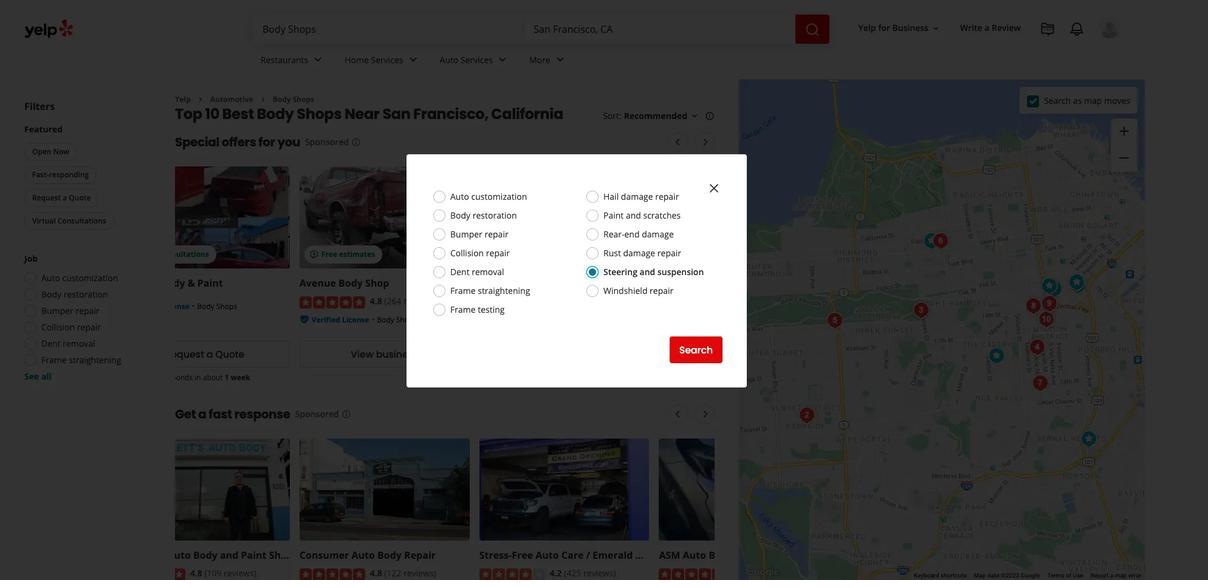 Task type: describe. For each thing, give the bounding box(es) containing it.
rear-
[[604, 229, 625, 240]]

fast-
[[32, 170, 49, 180]]

error
[[1129, 573, 1142, 580]]

keyboard shortcuts
[[914, 573, 967, 580]]

parkside paint & body shop image
[[795, 404, 820, 428]]

bartlett's auto body and paint shop link
[[120, 549, 293, 563]]

dent inside 'search' 'dialog'
[[451, 266, 470, 278]]

care
[[562, 549, 584, 563]]

0 horizontal spatial verified license button
[[132, 301, 190, 312]]

moves
[[1105, 95, 1131, 106]]

terms
[[1048, 573, 1065, 580]]

frame testing
[[451, 304, 505, 316]]

rust
[[604, 247, 621, 259]]

write
[[961, 22, 983, 34]]

1 vertical spatial frame
[[451, 304, 476, 316]]

special
[[175, 134, 219, 151]]

1 vertical spatial bumper repair
[[41, 305, 100, 317]]

paint inside 'search' 'dialog'
[[604, 210, 624, 221]]

yelp for yelp for business
[[859, 22, 877, 34]]

write a review link
[[956, 17, 1026, 39]]

san
[[383, 104, 411, 124]]

4.8 star rating image for get a fast response
[[300, 569, 365, 581]]

24 chevron down v2 image for restaurants
[[311, 53, 325, 67]]

previous image for response
[[671, 408, 686, 422]]

shortcuts
[[941, 573, 967, 580]]

map data ©2023 google
[[975, 573, 1041, 580]]

(143
[[564, 296, 582, 307]]

1 vertical spatial body restoration
[[41, 289, 108, 300]]

map
[[975, 573, 987, 580]]

reviews) for avenue body shop
[[404, 296, 436, 307]]

tinting,
[[703, 311, 728, 321]]

restaurants link
[[251, 44, 335, 79]]

map for error
[[1116, 573, 1128, 580]]

4.2 (425 reviews)
[[550, 568, 616, 580]]

responds
[[159, 373, 193, 383]]

16 chevron down v2 image
[[932, 24, 941, 33]]

paint and scratches
[[604, 210, 681, 221]]

10
[[205, 104, 220, 124]]

use
[[1074, 573, 1084, 580]]

license for right verified license button
[[342, 315, 369, 325]]

free left the consultations
[[142, 250, 158, 260]]

a right get
[[198, 406, 206, 423]]

paint for you
[[198, 277, 223, 290]]

4.8 (122 reviews)
[[370, 568, 436, 580]]

1 vertical spatial request a quote
[[165, 348, 245, 362]]

close image
[[707, 181, 722, 196]]

4.9 star rating image
[[659, 569, 725, 581]]

1 vertical spatial damage
[[642, 229, 674, 240]]

avenue body shop image
[[1038, 292, 1062, 316]]

bartlett's
[[120, 549, 165, 563]]

16 free estimates v2 image
[[489, 250, 499, 260]]

terms of use link
[[1048, 573, 1084, 580]]

you
[[278, 134, 300, 151]]

and for steering
[[640, 266, 656, 278]]

(122
[[384, 568, 402, 580]]

4.8 for get a fast response
[[370, 568, 382, 580]]

and for paint
[[626, 210, 641, 221]]

16 chevron right v2 image
[[258, 95, 268, 104]]

paint for response
[[241, 549, 267, 563]]

zoom in image
[[1118, 124, 1132, 138]]

shops,
[[527, 314, 550, 324]]

more link
[[520, 44, 578, 79]]

2 horizontal spatial services
[[589, 314, 617, 324]]

report
[[1091, 573, 1109, 580]]

body inside the preferred image no reviews car window tinting, car stereo installation, body shops
[[808, 311, 826, 321]]

carstar auto world collision link
[[480, 277, 624, 290]]

shops down ld auto body & paint link
[[216, 302, 237, 312]]

responding
[[49, 170, 89, 180]]

bumper inside 'search' 'dialog'
[[451, 229, 483, 240]]

consultations
[[58, 216, 106, 226]]

0 vertical spatial body shops
[[273, 94, 314, 105]]

keyboard
[[914, 573, 940, 580]]

4.8 star rating image down bartlett's on the left bottom of page
[[120, 569, 185, 581]]

open now
[[32, 147, 69, 157]]

0 vertical spatial verified license
[[132, 302, 190, 312]]

free estimates link for world
[[480, 167, 650, 269]]

now
[[53, 147, 69, 157]]

home services
[[345, 54, 403, 65]]

fast-responding button
[[24, 166, 97, 184]]

home services link
[[335, 44, 430, 79]]

& for paint
[[188, 277, 195, 290]]

filters
[[24, 100, 55, 113]]

quote inside the featured group
[[69, 193, 91, 203]]

get a fast response
[[175, 406, 291, 423]]

francisco,
[[414, 104, 489, 124]]

view for avenue body shop
[[351, 348, 374, 362]]

avenue body shop link
[[300, 277, 389, 290]]

customization inside 'search' 'dialog'
[[472, 191, 527, 202]]

search for search
[[680, 343, 713, 357]]

free estimates link for shop
[[300, 167, 470, 269]]

shops down 4.8 (264 reviews)
[[396, 315, 417, 325]]

week
[[231, 373, 250, 383]]

4.2
[[550, 568, 562, 580]]

best
[[222, 104, 254, 124]]

0 horizontal spatial request a quote button
[[24, 189, 99, 207]]

1 horizontal spatial shop
[[366, 277, 389, 290]]

services for auto services
[[461, 54, 493, 65]]

4.8 for special offers for you
[[370, 296, 382, 307]]

option group containing job
[[21, 253, 151, 383]]

search image
[[805, 22, 820, 37]]

auto inside 'search' 'dialog'
[[451, 191, 469, 202]]

0 horizontal spatial shop
[[269, 549, 293, 563]]

2 horizontal spatial collision
[[583, 277, 624, 290]]

bartlett's auto body and paint shop
[[120, 549, 293, 563]]

frame inside option group
[[41, 355, 67, 366]]

0 horizontal spatial removal
[[63, 338, 95, 350]]

view business link for avenue body shop
[[300, 341, 470, 368]]

the grateful dent image
[[985, 344, 1009, 369]]

1 vertical spatial verified
[[312, 315, 340, 325]]

special offers for you
[[175, 134, 300, 151]]

avenue
[[300, 277, 336, 290]]

reviews) for consumer auto body repair
[[404, 568, 436, 580]]

shops up you
[[297, 104, 342, 124]]

consumer auto body repair image
[[1026, 336, 1050, 360]]

3 free estimates link from the left
[[659, 167, 830, 269]]

16 chevron right v2 image
[[196, 95, 205, 104]]

view for the preferred image
[[711, 348, 734, 362]]

view business for avenue body shop
[[351, 348, 419, 362]]

4.8 (264 reviews)
[[370, 296, 436, 307]]

request inside the featured group
[[32, 193, 61, 203]]

featured
[[24, 123, 63, 135]]

job
[[24, 253, 38, 265]]

the preferred image link
[[659, 277, 759, 290]]

get
[[175, 406, 196, 423]]

1 vertical spatial verified license
[[312, 315, 369, 325]]

automotive
[[210, 94, 253, 105]]

1 horizontal spatial verified license button
[[312, 314, 369, 325]]

windshield repair
[[604, 285, 674, 297]]

0 vertical spatial verified
[[132, 302, 161, 312]]

ld auto body & paint
[[120, 277, 223, 290]]

straightening inside 'search' 'dialog'
[[478, 285, 530, 297]]

0 horizontal spatial dent removal
[[41, 338, 95, 350]]

1 car from the left
[[659, 311, 671, 321]]

glass
[[569, 314, 588, 324]]

0 horizontal spatial straightening
[[69, 355, 121, 366]]

steering
[[604, 266, 638, 278]]

24 chevron down v2 image for more
[[553, 53, 568, 67]]

pacific collision care image
[[1029, 372, 1053, 396]]

rear-end damage
[[604, 229, 674, 240]]

2 vertical spatial and
[[220, 549, 239, 563]]

all
[[41, 371, 52, 382]]

1 vertical spatial body shops
[[197, 302, 237, 312]]

google image
[[742, 565, 783, 581]]

0 vertical spatial frame
[[451, 285, 476, 297]]

1 vertical spatial dent
[[41, 338, 61, 350]]

image
[[729, 277, 759, 290]]

towing, body shops, auto glass services
[[480, 314, 617, 324]]

/
[[587, 549, 591, 563]]

request a quote inside the featured group
[[32, 193, 91, 203]]

response
[[234, 406, 291, 423]]

the preferred image no reviews car window tinting, car stereo installation, body shops
[[659, 277, 826, 332]]

a right the report
[[1111, 573, 1114, 580]]

0 horizontal spatial bumper
[[41, 305, 73, 317]]

testing
[[478, 304, 505, 316]]

carstar auto world collision
[[480, 277, 624, 290]]

sort:
[[603, 110, 622, 122]]

avenue body shop
[[300, 277, 389, 290]]

end
[[625, 229, 640, 240]]

asm auto body & repair
[[659, 549, 777, 563]]

fast-responding
[[32, 170, 89, 180]]

stereo
[[743, 311, 765, 321]]

search for search as map moves
[[1045, 95, 1072, 106]]

a for write a review link
[[985, 22, 990, 34]]

ld auto body & paint link
[[120, 277, 223, 290]]

auto customization inside 'search' 'dialog'
[[451, 191, 527, 202]]

sponsored for you
[[305, 136, 349, 148]]

google
[[1022, 573, 1041, 580]]

reviews) right (143
[[584, 296, 616, 307]]

battery roadie image
[[1065, 271, 1090, 295]]

2 vertical spatial body shops
[[377, 315, 417, 325]]



Task type: locate. For each thing, give the bounding box(es) containing it.
4.8 star rating image
[[300, 297, 365, 309], [120, 569, 185, 581], [300, 569, 365, 581]]

estimates
[[339, 250, 375, 260], [519, 250, 555, 260], [699, 250, 735, 260]]

services
[[371, 54, 403, 65], [461, 54, 493, 65], [589, 314, 617, 324]]

view business link down stereo
[[659, 341, 830, 368]]

0 vertical spatial bumper repair
[[451, 229, 509, 240]]

4.8 left (122
[[370, 568, 382, 580]]

0 horizontal spatial request
[[32, 193, 61, 203]]

1 horizontal spatial verified
[[312, 315, 340, 325]]

0 horizontal spatial repair
[[404, 549, 436, 563]]

international sport motors image
[[1067, 274, 1091, 298]]

free estimates right 16 free estimates v2 icon
[[501, 250, 555, 260]]

body restoration left ld
[[41, 289, 108, 300]]

damage for rust damage repair
[[624, 247, 656, 259]]

license for left verified license button
[[162, 302, 190, 312]]

business for the preferred image
[[736, 348, 778, 362]]

free estimates link
[[300, 167, 470, 269], [480, 167, 650, 269], [659, 167, 830, 269]]

1 free estimates from the left
[[322, 250, 375, 260]]

1 horizontal spatial body restoration
[[451, 210, 517, 221]]

open
[[32, 147, 51, 157]]

window
[[673, 311, 701, 321]]

24 chevron down v2 image right home services
[[406, 53, 421, 67]]

2 view business link from the left
[[659, 341, 830, 368]]

1 vertical spatial and
[[640, 266, 656, 278]]

yelp for business button
[[854, 17, 946, 39]]

business down stereo
[[736, 348, 778, 362]]

1 vertical spatial removal
[[63, 338, 95, 350]]

for left 'business'
[[879, 22, 891, 34]]

projects image
[[1041, 22, 1056, 36]]

24 chevron down v2 image
[[311, 53, 325, 67], [406, 53, 421, 67], [496, 53, 510, 67], [553, 53, 568, 67]]

a up about
[[207, 348, 213, 362]]

shops down restaurants link
[[293, 94, 314, 105]]

search inside search button
[[680, 343, 713, 357]]

body shops link
[[273, 94, 314, 105]]

body restoration inside 'search' 'dialog'
[[451, 210, 517, 221]]

damage down the rear-end damage
[[624, 247, 656, 259]]

consumer auto body repair image
[[1026, 336, 1050, 360]]

2 horizontal spatial body shops
[[377, 315, 417, 325]]

estimates up the preferred image link on the top of page
[[699, 250, 735, 260]]

yelp inside yelp for business button
[[859, 22, 877, 34]]

yelp
[[859, 22, 877, 34], [175, 94, 191, 105]]

24 chevron down v2 image inside restaurants link
[[311, 53, 325, 67]]

0 horizontal spatial for
[[259, 134, 275, 151]]

collision left 16 free estimates v2 icon
[[451, 247, 484, 259]]

1 vertical spatial dent removal
[[41, 338, 95, 350]]

free estimates for body
[[322, 250, 375, 260]]

collision repair inside 'search' 'dialog'
[[451, 247, 510, 259]]

1 business from the left
[[376, 348, 419, 362]]

2 24 chevron down v2 image from the left
[[406, 53, 421, 67]]

a right write
[[985, 22, 990, 34]]

paint down the consultations
[[198, 277, 223, 290]]

business
[[376, 348, 419, 362], [736, 348, 778, 362]]

repair
[[656, 191, 679, 202], [485, 229, 509, 240], [486, 247, 510, 259], [658, 247, 682, 259], [650, 285, 674, 297], [76, 305, 100, 317], [77, 322, 101, 333]]

free consultations link
[[120, 167, 290, 269]]

2 horizontal spatial estimates
[[699, 250, 735, 260]]

16 info v2 image
[[352, 138, 361, 147]]

1 horizontal spatial collision repair
[[451, 247, 510, 259]]

1 vertical spatial restoration
[[64, 289, 108, 300]]

16 info v2 image
[[705, 111, 715, 121], [342, 410, 351, 420]]

1 horizontal spatial 16 free estimates v2 image
[[669, 250, 679, 260]]

customization left ld
[[62, 272, 118, 284]]

body
[[273, 94, 291, 105], [257, 104, 294, 124], [451, 210, 471, 221], [161, 277, 185, 290], [339, 277, 363, 290], [41, 289, 62, 300], [197, 302, 214, 312], [808, 311, 826, 321], [508, 314, 525, 324], [377, 315, 394, 325], [193, 549, 218, 563], [378, 549, 402, 563], [709, 549, 733, 563]]

next image
[[699, 135, 713, 150]]

& for repair
[[736, 549, 743, 563]]

1 vertical spatial bumper
[[41, 305, 73, 317]]

write a review
[[961, 22, 1022, 34]]

search dialog
[[0, 0, 1209, 581]]

body restoration
[[451, 210, 517, 221], [41, 289, 108, 300]]

report a map error link
[[1091, 573, 1142, 580]]

damage for hail damage repair
[[621, 191, 653, 202]]

4.3 star rating image
[[480, 297, 545, 309]]

yelp left 16 chevron right v2 icon
[[175, 94, 191, 105]]

1 horizontal spatial for
[[879, 22, 891, 34]]

verified license down ld auto body & paint
[[132, 302, 190, 312]]

reviews) right (122
[[404, 568, 436, 580]]

1 repair from the left
[[404, 549, 436, 563]]

auto services link
[[430, 44, 520, 79]]

16 free estimates v2 image
[[309, 250, 319, 260], [669, 250, 679, 260]]

0 vertical spatial quote
[[69, 193, 91, 203]]

customization up 16 free estimates v2 icon
[[472, 191, 527, 202]]

steering and suspension
[[604, 266, 704, 278]]

24 chevron down v2 image inside auto services 'link'
[[496, 53, 510, 67]]

a inside "element"
[[985, 22, 990, 34]]

0 horizontal spatial collision repair
[[41, 322, 101, 333]]

see all
[[24, 371, 52, 382]]

24 chevron down v2 image inside more link
[[553, 53, 568, 67]]

0 horizontal spatial verified
[[132, 302, 161, 312]]

free up 4.2 star rating image
[[512, 549, 533, 563]]

1 view business from the left
[[351, 348, 419, 362]]

0 horizontal spatial collision
[[41, 322, 75, 333]]

16 free estimates v2 image for the preferred image
[[669, 250, 679, 260]]

repair up 4.8 (122 reviews)
[[404, 549, 436, 563]]

1 24 chevron down v2 image from the left
[[311, 53, 325, 67]]

0 horizontal spatial business
[[376, 348, 419, 362]]

earthling automotive image
[[1078, 427, 1102, 452]]

0 horizontal spatial free estimates link
[[300, 167, 470, 269]]

0 vertical spatial &
[[188, 277, 195, 290]]

view business link for the preferred image
[[659, 341, 830, 368]]

fast
[[209, 406, 232, 423]]

0 vertical spatial request
[[32, 193, 61, 203]]

4.8 star rating image down avenue body shop link
[[300, 297, 365, 309]]

services inside 'link'
[[461, 54, 493, 65]]

search button
[[670, 337, 723, 364]]

about
[[203, 373, 223, 383]]

carstar
[[480, 277, 523, 290]]

virtual
[[32, 216, 56, 226]]

0 vertical spatial body restoration
[[451, 210, 517, 221]]

estimates up carstar auto world collision link
[[519, 250, 555, 260]]

installation,
[[767, 311, 807, 321]]

top
[[175, 104, 202, 124]]

search left as
[[1045, 95, 1072, 106]]

24 chevron down v2 image right auto services
[[496, 53, 510, 67]]

2 horizontal spatial free estimates
[[681, 250, 735, 260]]

None search field
[[253, 15, 832, 44]]

services up francisco,
[[461, 54, 493, 65]]

0 vertical spatial sponsored
[[305, 136, 349, 148]]

2 estimates from the left
[[519, 250, 555, 260]]

shops inside the preferred image no reviews car window tinting, car stereo installation, body shops
[[659, 321, 680, 332]]

quote up consultations
[[69, 193, 91, 203]]

collision repair up "all"
[[41, 322, 101, 333]]

1 vertical spatial search
[[680, 343, 713, 357]]

request a quote down fast-responding button
[[32, 193, 91, 203]]

paint up rear-
[[604, 210, 624, 221]]

free estimates
[[322, 250, 375, 260], [501, 250, 555, 260], [681, 250, 735, 260]]

4 24 chevron down v2 image from the left
[[553, 53, 568, 67]]

hail
[[604, 191, 619, 202]]

1 horizontal spatial bumper repair
[[451, 229, 509, 240]]

1 horizontal spatial &
[[736, 549, 743, 563]]

windshield
[[604, 285, 648, 297]]

near
[[345, 104, 380, 124]]

1 horizontal spatial request a quote button
[[120, 341, 290, 368]]

request up responds
[[165, 348, 204, 362]]

view
[[351, 348, 374, 362], [711, 348, 734, 362]]

a for leftmost request a quote button
[[63, 193, 67, 203]]

0 vertical spatial customization
[[472, 191, 527, 202]]

4.8 star rating image down consumer
[[300, 569, 365, 581]]

16 info v2 image for top 10 best body shops near san francisco, california
[[705, 111, 715, 121]]

estimates up avenue body shop link
[[339, 250, 375, 260]]

0 horizontal spatial dent
[[41, 338, 61, 350]]

next image
[[699, 408, 713, 422]]

consumer auto body repair
[[300, 549, 436, 563]]

shops down no
[[659, 321, 680, 332]]

scratches
[[644, 210, 681, 221]]

(143 reviews)
[[564, 296, 616, 307]]

verified license button down ld auto body & paint
[[132, 301, 190, 312]]

for left you
[[259, 134, 275, 151]]

sponsored left 16 info v2 icon
[[305, 136, 349, 148]]

1 horizontal spatial quote
[[215, 348, 245, 362]]

1 vertical spatial request a quote button
[[120, 341, 290, 368]]

yelp for business
[[859, 22, 929, 34]]

1 horizontal spatial map
[[1116, 573, 1128, 580]]

review
[[992, 22, 1022, 34]]

16 free estimates v2 image for avenue body shop
[[309, 250, 319, 260]]

estimates for auto
[[519, 250, 555, 260]]

body inside 'search' 'dialog'
[[451, 210, 471, 221]]

4.8 left the (264
[[370, 296, 382, 307]]

sponsored right response
[[295, 409, 339, 420]]

verified right 16 verified v2 icon
[[312, 315, 340, 325]]

1 horizontal spatial search
[[1045, 95, 1072, 106]]

sponsored for response
[[295, 409, 339, 420]]

see all button
[[24, 371, 52, 382]]

reviews) right the (264
[[404, 296, 436, 307]]

view business down stereo
[[711, 348, 778, 362]]

0 horizontal spatial estimates
[[339, 250, 375, 260]]

auto inside 'link'
[[440, 54, 459, 65]]

1 horizontal spatial dent removal
[[451, 266, 504, 278]]

open now button
[[24, 143, 77, 161]]

view business
[[351, 348, 419, 362], [711, 348, 778, 362]]

1 horizontal spatial straightening
[[478, 285, 530, 297]]

free right 16 free estimates v2 icon
[[501, 250, 517, 260]]

1 vertical spatial frame straightening
[[41, 355, 121, 366]]

restoration left ld
[[64, 289, 108, 300]]

map for moves
[[1085, 95, 1103, 106]]

1 vertical spatial &
[[736, 549, 743, 563]]

0 horizontal spatial body restoration
[[41, 289, 108, 300]]

2 car from the left
[[729, 311, 741, 321]]

frame up "all"
[[41, 355, 67, 366]]

dent removal inside 'search' 'dialog'
[[451, 266, 504, 278]]

1 horizontal spatial car
[[729, 311, 741, 321]]

frame straightening inside 'search' 'dialog'
[[451, 285, 530, 297]]

0 vertical spatial search
[[1045, 95, 1072, 106]]

california
[[492, 104, 564, 124]]

0 vertical spatial dent removal
[[451, 266, 504, 278]]

1 horizontal spatial business
[[736, 348, 778, 362]]

auto customization up 16 free estimates v2 icon
[[451, 191, 527, 202]]

0 horizontal spatial auto customization
[[41, 272, 118, 284]]

business categories element
[[251, 44, 1121, 79]]

frame up frame testing on the left bottom of the page
[[451, 285, 476, 297]]

the
[[659, 277, 677, 290]]

2 free estimates from the left
[[501, 250, 555, 260]]

1
[[225, 373, 229, 383]]

reviews
[[671, 296, 699, 306]]

reviews) down / on the bottom left
[[584, 568, 616, 580]]

for inside button
[[879, 22, 891, 34]]

auto customization left ld
[[41, 272, 118, 284]]

1 horizontal spatial repair
[[746, 549, 777, 563]]

responds in about 1 week
[[159, 373, 250, 383]]

ld
[[120, 277, 132, 290]]

stan carlsen body shop image
[[910, 299, 934, 323], [910, 299, 934, 323]]

repair
[[404, 549, 436, 563], [746, 549, 777, 563]]

restoration up 16 free estimates v2 icon
[[473, 210, 517, 221]]

1 16 free estimates v2 image from the left
[[309, 250, 319, 260]]

shops
[[293, 94, 314, 105], [297, 104, 342, 124], [216, 302, 237, 312], [396, 315, 417, 325], [659, 321, 680, 332]]

auto
[[440, 54, 459, 65], [451, 191, 469, 202], [41, 272, 60, 284], [135, 277, 158, 290], [526, 277, 549, 290], [551, 314, 567, 324], [167, 549, 191, 563], [352, 549, 375, 563], [536, 549, 559, 563], [636, 549, 659, 563], [683, 549, 707, 563]]

0 vertical spatial and
[[626, 210, 641, 221]]

top 10 best body shops near san francisco, california
[[175, 104, 564, 124]]

0 horizontal spatial body shops
[[197, 302, 237, 312]]

16 verified v2 image
[[300, 315, 309, 324]]

stress-
[[480, 549, 512, 563]]

yelp link
[[175, 94, 191, 105]]

report a map error
[[1091, 573, 1142, 580]]

1 horizontal spatial restoration
[[473, 210, 517, 221]]

domport auto body image
[[1035, 308, 1059, 332], [1035, 308, 1059, 332]]

business down the (264
[[376, 348, 419, 362]]

3 estimates from the left
[[699, 250, 735, 260]]

free estimates for auto
[[501, 250, 555, 260]]

1 horizontal spatial dent
[[451, 266, 470, 278]]

and up the end
[[626, 210, 641, 221]]

request a quote button up responds in about 1 week
[[120, 341, 290, 368]]

bumper repair
[[451, 229, 509, 240], [41, 305, 100, 317]]

previous image
[[671, 135, 686, 150], [671, 408, 686, 422]]

consumer
[[300, 549, 349, 563]]

1 vertical spatial quote
[[215, 348, 245, 362]]

request a quote up responds in about 1 week
[[165, 348, 245, 362]]

1 vertical spatial for
[[259, 134, 275, 151]]

car down no
[[659, 311, 671, 321]]

1 horizontal spatial verified license
[[312, 315, 369, 325]]

stress-free auto care / emerald auto link
[[480, 549, 659, 563]]

european collision center image
[[1038, 274, 1062, 299]]

a inside group
[[63, 193, 67, 203]]

1 free estimates link from the left
[[300, 167, 470, 269]]

0 horizontal spatial paint
[[198, 277, 223, 290]]

see
[[24, 371, 39, 382]]

a for the bottommost request a quote button
[[207, 348, 213, 362]]

map
[[1085, 95, 1103, 106], [1116, 573, 1128, 580]]

©2023
[[1002, 573, 1020, 580]]

dent removal up "all"
[[41, 338, 95, 350]]

0 horizontal spatial view business link
[[300, 341, 470, 368]]

dent up frame testing on the left bottom of the page
[[451, 266, 470, 278]]

verified down ld
[[132, 302, 161, 312]]

3 free estimates from the left
[[681, 250, 735, 260]]

previous image for you
[[671, 135, 686, 150]]

24 chevron down v2 image right the more
[[553, 53, 568, 67]]

offers
[[222, 134, 256, 151]]

0 vertical spatial shop
[[366, 277, 389, 290]]

3 24 chevron down v2 image from the left
[[496, 53, 510, 67]]

0 horizontal spatial customization
[[62, 272, 118, 284]]

16 free estimates v2 image up suspension
[[669, 250, 679, 260]]

removal inside 'search' 'dialog'
[[472, 266, 504, 278]]

1 horizontal spatial free estimates
[[501, 250, 555, 260]]

request a quote button down fast-responding button
[[24, 189, 99, 207]]

2 free estimates link from the left
[[480, 167, 650, 269]]

free up avenue
[[322, 250, 338, 260]]

16 free estimates v2 image up avenue
[[309, 250, 319, 260]]

a
[[985, 22, 990, 34], [63, 193, 67, 203], [207, 348, 213, 362], [198, 406, 206, 423], [1111, 573, 1114, 580]]

search down window
[[680, 343, 713, 357]]

damage
[[621, 191, 653, 202], [642, 229, 674, 240], [624, 247, 656, 259]]

collision up (143 reviews)
[[583, 277, 624, 290]]

1 vertical spatial collision
[[583, 277, 624, 290]]

24 chevron down v2 image for auto services
[[496, 53, 510, 67]]

frame straightening up "all"
[[41, 355, 121, 366]]

4.2 star rating image
[[480, 569, 545, 581]]

0 vertical spatial request a quote button
[[24, 189, 99, 207]]

and down rust damage repair
[[640, 266, 656, 278]]

1 vertical spatial request
[[165, 348, 204, 362]]

world
[[551, 277, 580, 290]]

0 vertical spatial collision
[[451, 247, 484, 259]]

car
[[659, 311, 671, 321], [729, 311, 741, 321]]

1 horizontal spatial paint
[[241, 549, 267, 563]]

restoration inside 'search' 'dialog'
[[473, 210, 517, 221]]

featured group
[[22, 123, 151, 233]]

view business down the (264
[[351, 348, 419, 362]]

for
[[879, 22, 891, 34], [259, 134, 275, 151]]

1 estimates from the left
[[339, 250, 375, 260]]

0 horizontal spatial verified license
[[132, 302, 190, 312]]

avenue body shop image
[[1038, 292, 1062, 316]]

verified license button down avenue body shop
[[312, 314, 369, 325]]

zoom out image
[[1118, 151, 1132, 166]]

frame straightening inside option group
[[41, 355, 121, 366]]

0 vertical spatial map
[[1085, 95, 1103, 106]]

body shops
[[273, 94, 314, 105], [197, 302, 237, 312], [377, 315, 417, 325]]

2 view business from the left
[[711, 348, 778, 362]]

24 chevron down v2 image inside home services link
[[406, 53, 421, 67]]

2 vertical spatial frame
[[41, 355, 67, 366]]

soma collision repair image
[[1043, 277, 1067, 302]]

&
[[188, 277, 195, 290], [736, 549, 743, 563]]

west wind automotive image
[[1022, 294, 1047, 319]]

0 horizontal spatial restoration
[[64, 289, 108, 300]]

dent up "all"
[[41, 338, 61, 350]]

& up google image
[[736, 549, 743, 563]]

stress-free auto care / emerald auto image
[[920, 229, 944, 254]]

1 horizontal spatial free estimates link
[[480, 167, 650, 269]]

user actions element
[[849, 15, 1138, 90]]

car left stereo
[[729, 311, 741, 321]]

2 previous image from the top
[[671, 408, 686, 422]]

request up the 'virtual'
[[32, 193, 61, 203]]

bumper repair inside 'search' 'dialog'
[[451, 229, 509, 240]]

0 horizontal spatial license
[[162, 302, 190, 312]]

body restoration up 16 free estimates v2 icon
[[451, 210, 517, 221]]

2 business from the left
[[736, 348, 778, 362]]

24 chevron down v2 image for home services
[[406, 53, 421, 67]]

1 previous image from the top
[[671, 135, 686, 150]]

yelp for the yelp link
[[175, 94, 191, 105]]

1 vertical spatial customization
[[62, 272, 118, 284]]

1 vertical spatial shop
[[269, 549, 293, 563]]

1 horizontal spatial services
[[461, 54, 493, 65]]

0 vertical spatial removal
[[472, 266, 504, 278]]

free estimates up avenue body shop link
[[322, 250, 375, 260]]

body inside option group
[[41, 289, 62, 300]]

2 view from the left
[[711, 348, 734, 362]]

data
[[988, 573, 1000, 580]]

previous image left next image
[[671, 408, 686, 422]]

reviews) for stress-free auto care / emerald auto
[[584, 568, 616, 580]]

will's auto body shop image
[[929, 229, 953, 254]]

business for avenue body shop
[[376, 348, 419, 362]]

1 view business link from the left
[[300, 341, 470, 368]]

suspension
[[658, 266, 704, 278]]

map region
[[689, 67, 1156, 581]]

4.8 star rating image for special offers for you
[[300, 297, 365, 309]]

24 chevron down v2 image right restaurants at the top left of the page
[[311, 53, 325, 67]]

16 info v2 image for get a fast response
[[342, 410, 351, 420]]

more
[[530, 54, 551, 65]]

view business for the preferred image
[[711, 348, 778, 362]]

sponsored
[[305, 136, 349, 148], [295, 409, 339, 420]]

as
[[1074, 95, 1083, 106]]

option group
[[21, 253, 151, 383]]

0 horizontal spatial map
[[1085, 95, 1103, 106]]

4.8 left (109
[[190, 568, 202, 580]]

2 horizontal spatial paint
[[604, 210, 624, 221]]

2 16 free estimates v2 image from the left
[[669, 250, 679, 260]]

services down (143 reviews)
[[589, 314, 617, 324]]

body shops down the (264
[[377, 315, 417, 325]]

2 vertical spatial collision
[[41, 322, 75, 333]]

1 horizontal spatial customization
[[472, 191, 527, 202]]

preferred
[[680, 277, 726, 290]]

1 horizontal spatial view business link
[[659, 341, 830, 368]]

1 vertical spatial sponsored
[[295, 409, 339, 420]]

1 vertical spatial auto customization
[[41, 272, 118, 284]]

services for home services
[[371, 54, 403, 65]]

license
[[162, 302, 190, 312], [342, 315, 369, 325]]

collision up "all"
[[41, 322, 75, 333]]

collision inside 'search' 'dialog'
[[451, 247, 484, 259]]

free up suspension
[[681, 250, 697, 260]]

license down ld auto body & paint link
[[162, 302, 190, 312]]

2 repair from the left
[[746, 549, 777, 563]]

previous image left next icon
[[671, 135, 686, 150]]

emerald
[[593, 549, 633, 563]]

group
[[1112, 119, 1138, 172]]

(425
[[564, 568, 582, 580]]

1 horizontal spatial estimates
[[519, 250, 555, 260]]

free estimates up the preferred image link on the top of page
[[681, 250, 735, 260]]

0 horizontal spatial 16 info v2 image
[[342, 410, 351, 420]]

reviews) for bartlett's auto body and paint shop
[[224, 568, 257, 580]]

map right as
[[1085, 95, 1103, 106]]

1 horizontal spatial collision
[[451, 247, 484, 259]]

collision repair inside option group
[[41, 322, 101, 333]]

estimates for body
[[339, 250, 375, 260]]

map left error
[[1116, 573, 1128, 580]]

& down the consultations
[[188, 277, 195, 290]]

collision inside option group
[[41, 322, 75, 333]]

carstar sunset auto reconstruction image
[[823, 309, 848, 333]]

and up 4.8 (109 reviews)
[[220, 549, 239, 563]]

license down avenue body shop link
[[342, 315, 369, 325]]

body shops down ld auto body & paint link
[[197, 302, 237, 312]]

frame straightening
[[451, 285, 530, 297], [41, 355, 121, 366]]

1 view from the left
[[351, 348, 374, 362]]

0 vertical spatial verified license button
[[132, 301, 190, 312]]

verified license right 16 verified v2 icon
[[312, 315, 369, 325]]

damage down "scratches"
[[642, 229, 674, 240]]

0 horizontal spatial search
[[680, 343, 713, 357]]

notifications image
[[1070, 22, 1085, 36]]



Task type: vqa. For each thing, say whether or not it's contained in the screenshot.
Verified to the left
yes



